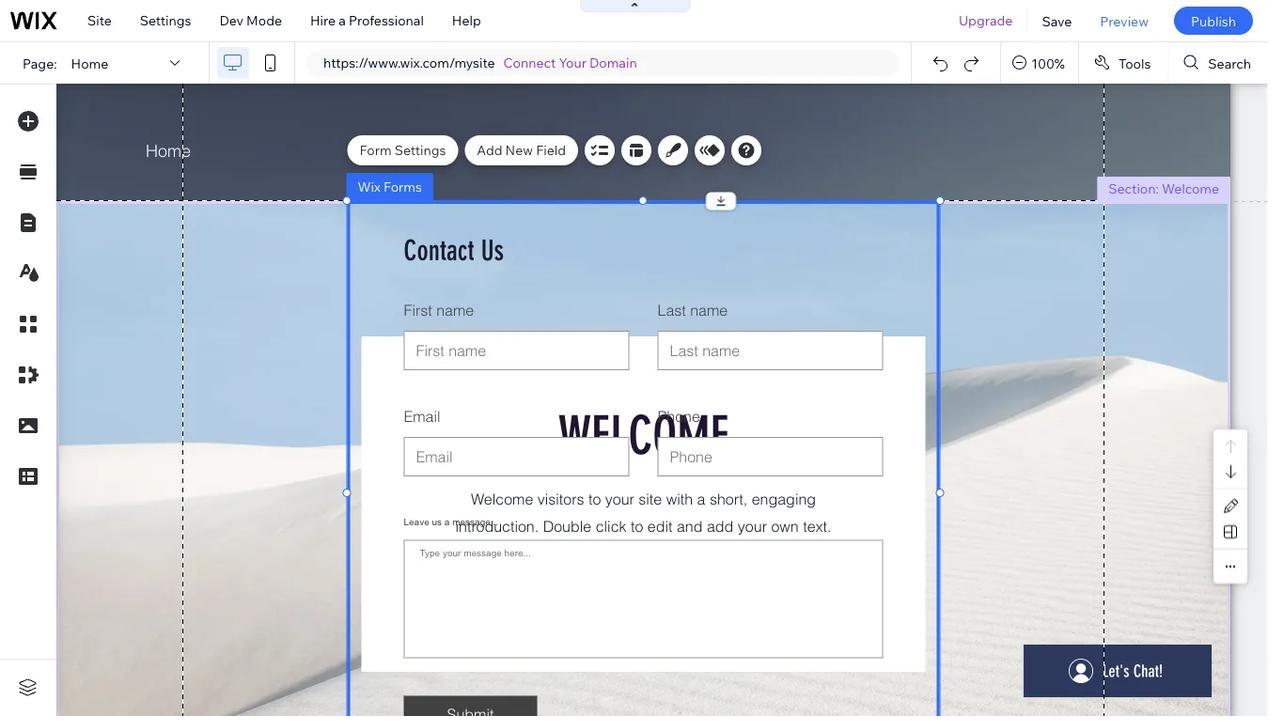 Task type: describe. For each thing, give the bounding box(es) containing it.
1 vertical spatial settings
[[395, 142, 446, 158]]

help
[[452, 12, 481, 29]]

site
[[87, 12, 112, 29]]

wix
[[358, 179, 381, 195]]

new
[[505, 142, 533, 158]]

publish button
[[1174, 7, 1253, 35]]

100% button
[[1001, 42, 1078, 84]]

100%
[[1032, 55, 1065, 71]]

add new field
[[477, 142, 566, 158]]

search
[[1208, 55, 1251, 71]]

preview
[[1100, 12, 1149, 29]]

upgrade
[[959, 12, 1013, 29]]

a
[[339, 12, 346, 29]]

professional
[[349, 12, 424, 29]]

publish
[[1191, 12, 1236, 29]]

dev
[[219, 12, 243, 29]]

save
[[1042, 12, 1072, 29]]

tools button
[[1079, 42, 1168, 84]]

domain
[[590, 55, 637, 71]]



Task type: locate. For each thing, give the bounding box(es) containing it.
hire
[[310, 12, 336, 29]]

settings up forms at the left of the page
[[395, 142, 446, 158]]

0 horizontal spatial settings
[[140, 12, 191, 29]]

tools
[[1119, 55, 1151, 71]]

welcome
[[1162, 181, 1219, 197], [1162, 181, 1219, 197]]

hire a professional
[[310, 12, 424, 29]]

dev mode
[[219, 12, 282, 29]]

add
[[477, 142, 502, 158]]

wix forms
[[358, 179, 422, 195]]

save button
[[1028, 0, 1086, 41]]

settings
[[140, 12, 191, 29], [395, 142, 446, 158]]

0 vertical spatial settings
[[140, 12, 191, 29]]

form
[[360, 142, 392, 158]]

search button
[[1169, 42, 1268, 84]]

settings left the dev
[[140, 12, 191, 29]]

https://www.wix.com/mysite
[[323, 55, 495, 71]]

section: welcome
[[1109, 181, 1219, 197], [1109, 181, 1219, 197]]

form settings
[[360, 142, 446, 158]]

connect
[[503, 55, 556, 71]]

1 horizontal spatial settings
[[395, 142, 446, 158]]

preview button
[[1086, 0, 1163, 41]]

section:
[[1109, 181, 1159, 197], [1109, 181, 1159, 197]]

your
[[559, 55, 587, 71]]

mode
[[246, 12, 282, 29]]

forms
[[384, 179, 422, 195]]

home
[[71, 55, 108, 71]]

field
[[536, 142, 566, 158]]

https://www.wix.com/mysite connect your domain
[[323, 55, 637, 71]]



Task type: vqa. For each thing, say whether or not it's contained in the screenshot.
SET associated with Set Your Work Hours
no



